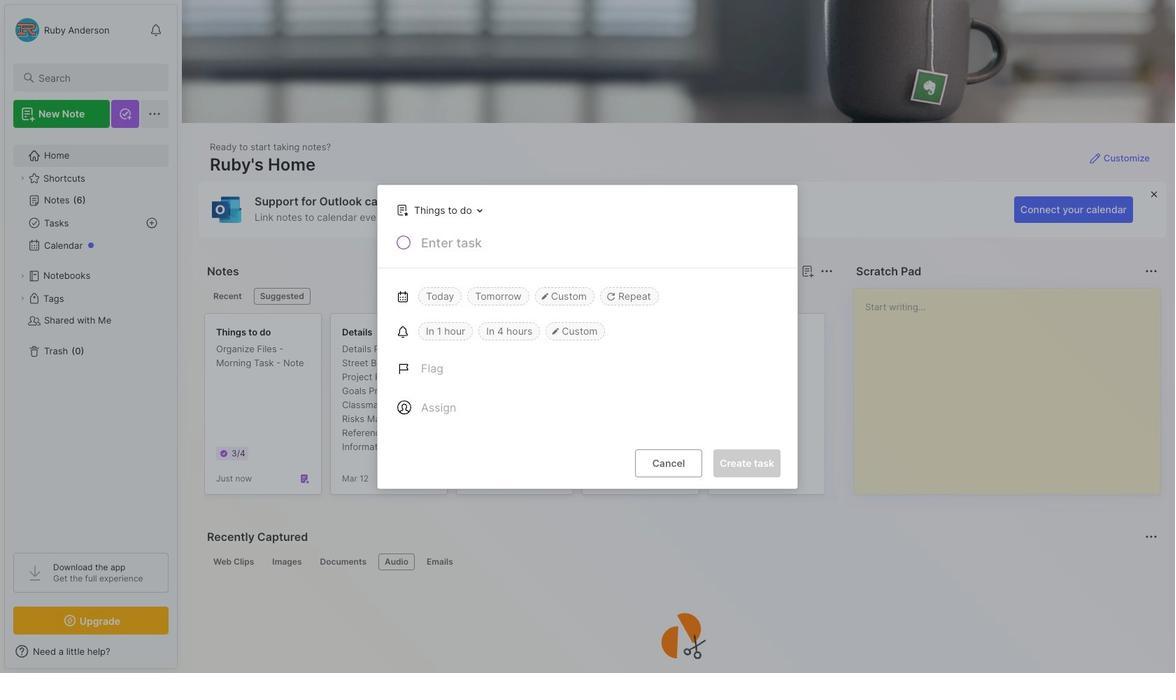 Task type: locate. For each thing, give the bounding box(es) containing it.
1 tab list from the top
[[207, 288, 831, 305]]

tree
[[5, 136, 177, 541]]

thumbnail image
[[594, 411, 647, 464], [720, 411, 773, 464]]

none search field inside the main element
[[38, 69, 156, 86]]

2 tab list from the top
[[207, 554, 1156, 571]]

0 vertical spatial tab list
[[207, 288, 831, 305]]

0 horizontal spatial thumbnail image
[[594, 411, 647, 464]]

1 vertical spatial tab list
[[207, 554, 1156, 571]]

row group
[[204, 314, 1086, 504]]

None search field
[[38, 69, 156, 86]]

tab list
[[207, 288, 831, 305], [207, 554, 1156, 571]]

1 horizontal spatial thumbnail image
[[720, 411, 773, 464]]

Search text field
[[38, 71, 156, 85]]

1 thumbnail image from the left
[[594, 411, 647, 464]]

tab
[[207, 288, 248, 305], [254, 288, 311, 305], [207, 554, 261, 571], [266, 554, 308, 571], [314, 554, 373, 571], [379, 554, 415, 571], [421, 554, 460, 571]]

2 thumbnail image from the left
[[720, 411, 773, 464]]

Start writing… text field
[[866, 289, 1160, 484]]



Task type: vqa. For each thing, say whether or not it's contained in the screenshot.
top TAB LIST
yes



Task type: describe. For each thing, give the bounding box(es) containing it.
expand tags image
[[18, 295, 27, 303]]

Go to note or move task field
[[390, 200, 488, 220]]

tree inside the main element
[[5, 136, 177, 541]]

expand notebooks image
[[18, 272, 27, 281]]

main element
[[0, 0, 182, 674]]

Enter task text field
[[420, 234, 781, 258]]



